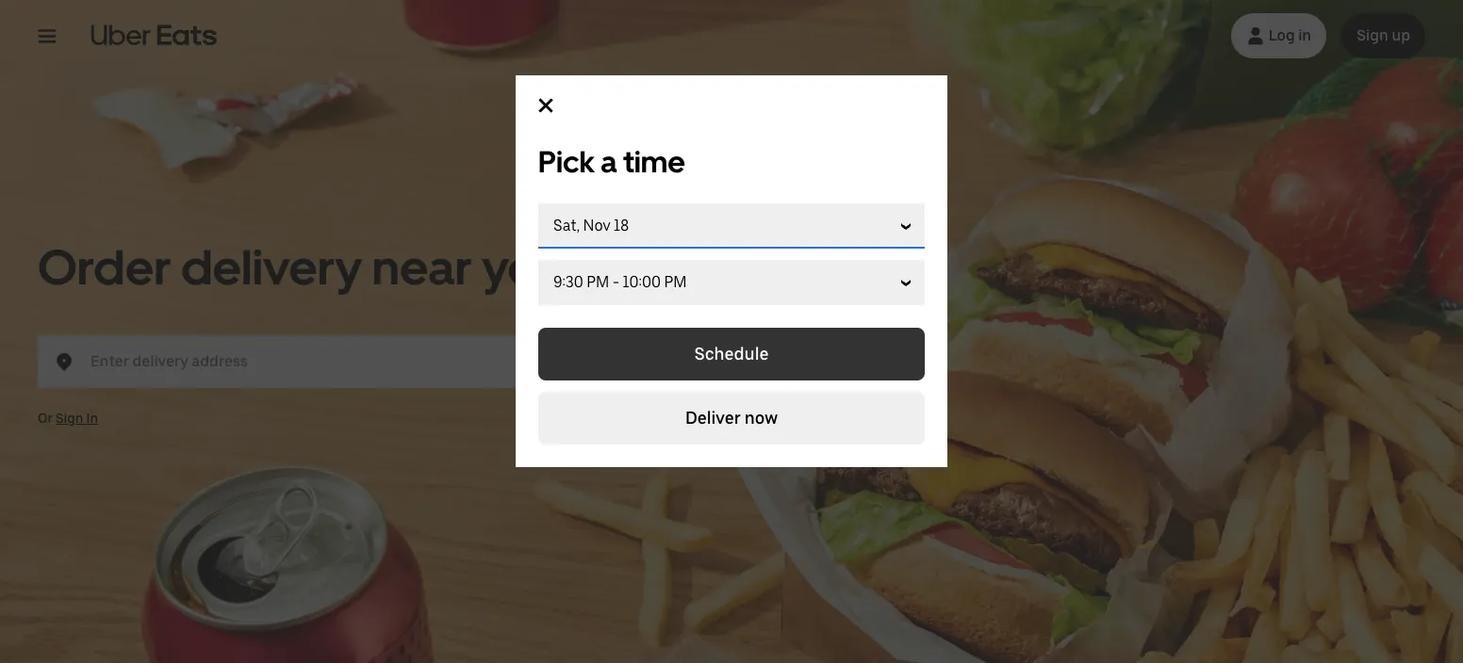 Task type: locate. For each thing, give the bounding box(es) containing it.
schedule
[[694, 344, 769, 364]]

1 horizontal spatial sign
[[1357, 26, 1389, 44]]

pick
[[538, 144, 595, 180]]

log
[[1269, 26, 1295, 44]]

1 vertical spatial sign
[[56, 411, 83, 426]]

search here button
[[742, 336, 867, 388]]

delivery
[[181, 238, 362, 297]]

sign up
[[1357, 26, 1410, 44]]

sign left in
[[56, 411, 83, 426]]

sign inside sign up link
[[1357, 26, 1389, 44]]

0 horizontal spatial sign
[[56, 411, 83, 426]]

you
[[482, 238, 566, 297]]

or sign in
[[38, 411, 98, 426]]

pick a time
[[538, 144, 686, 180]]

deliver
[[685, 408, 741, 428]]

or
[[38, 411, 53, 426]]

in
[[86, 411, 98, 426]]

deliver now button
[[538, 392, 925, 445]]

0 vertical spatial sign
[[1357, 26, 1389, 44]]

sign in link
[[56, 411, 98, 426]]

time
[[623, 144, 686, 180]]

sign up link
[[1342, 13, 1426, 58]]

order delivery near you
[[38, 238, 566, 297]]

sign left up
[[1357, 26, 1389, 44]]

search
[[757, 352, 813, 371]]

deliver now
[[685, 408, 778, 428]]

sign
[[1357, 26, 1389, 44], [56, 411, 83, 426]]



Task type: describe. For each thing, give the bounding box(es) containing it.
up
[[1392, 26, 1410, 44]]

now
[[745, 408, 778, 428]]

here
[[816, 352, 852, 371]]

log in
[[1269, 26, 1312, 44]]

near
[[372, 238, 472, 297]]

order
[[38, 238, 171, 297]]

pick a time dialog
[[516, 75, 948, 468]]

a
[[601, 144, 617, 180]]

in
[[1298, 26, 1312, 44]]

log in link
[[1231, 13, 1327, 58]]

schedule button
[[538, 328, 925, 381]]

search here
[[757, 352, 852, 371]]



Task type: vqa. For each thing, say whether or not it's contained in the screenshot.
Log in
yes



